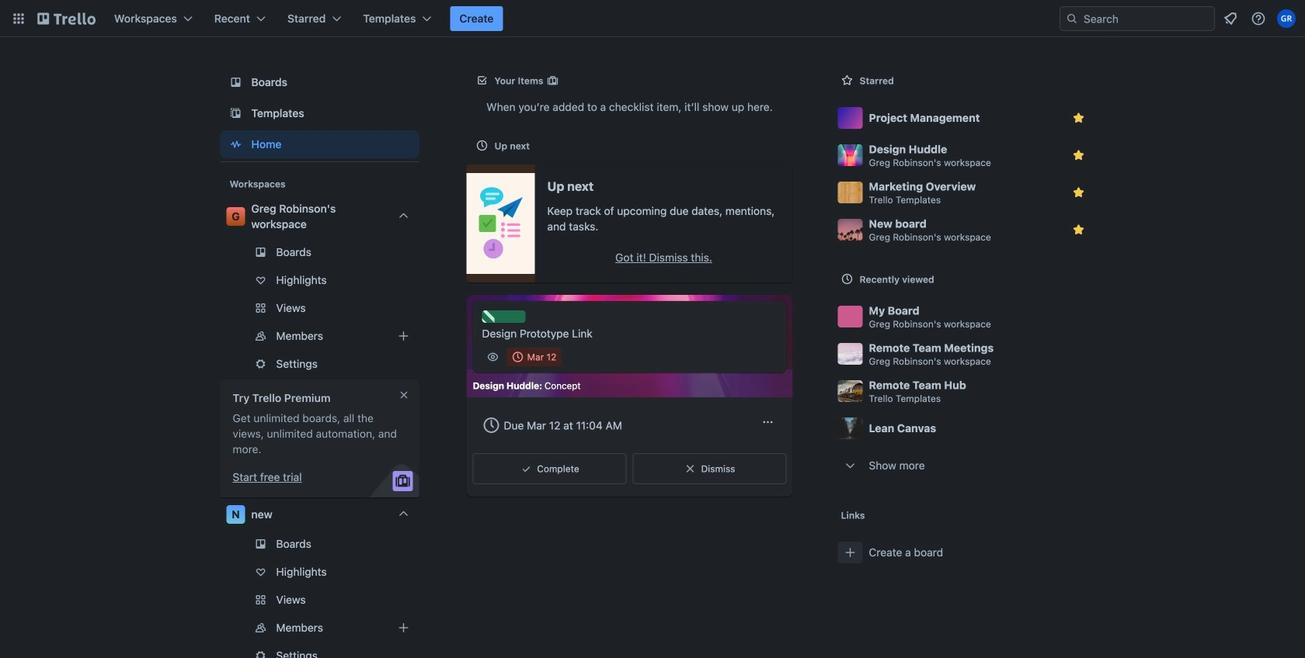 Task type: describe. For each thing, give the bounding box(es) containing it.
0 notifications image
[[1221, 9, 1240, 28]]

color: green, title: none image
[[482, 311, 526, 323]]

home image
[[226, 135, 245, 154]]

search image
[[1066, 12, 1078, 25]]

add image
[[394, 327, 413, 346]]

open information menu image
[[1251, 11, 1266, 26]]

add image
[[394, 619, 413, 638]]



Task type: vqa. For each thing, say whether or not it's contained in the screenshot.
Color: green, title: none image
yes



Task type: locate. For each thing, give the bounding box(es) containing it.
click to unstar new board. it will be removed from your starred list. image
[[1071, 222, 1086, 238]]

primary element
[[0, 0, 1305, 37]]

greg robinson (gregrobinson96) image
[[1277, 9, 1296, 28]]

click to unstar design huddle . it will be removed from your starred list. image
[[1071, 148, 1086, 163]]

template board image
[[226, 104, 245, 123]]

click to unstar project management. it will be removed from your starred list. image
[[1071, 110, 1086, 126]]

board image
[[226, 73, 245, 92]]

Search field
[[1078, 8, 1214, 30]]

click to unstar marketing overview. it will be removed from your starred list. image
[[1071, 185, 1086, 200]]

back to home image
[[37, 6, 96, 31]]



